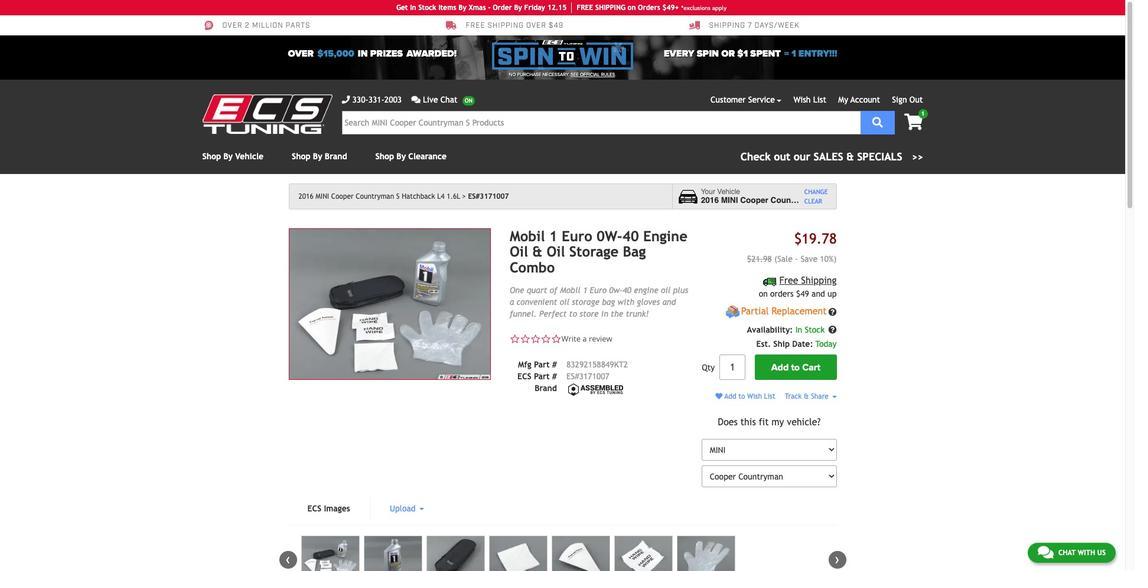 Task type: describe. For each thing, give the bounding box(es) containing it.
free shipping on orders $49 and up
[[759, 275, 837, 299]]

account
[[851, 95, 880, 105]]

prizes
[[370, 48, 403, 60]]

free for shipping
[[780, 275, 798, 287]]

*exclusions apply link
[[682, 3, 727, 12]]

get
[[396, 4, 408, 12]]

my
[[839, 95, 848, 105]]

phone image
[[342, 96, 350, 104]]

shop by clearance link
[[376, 152, 447, 161]]

2 oil from the left
[[547, 244, 565, 260]]

shop by vehicle link
[[202, 152, 264, 161]]

euro inside mobil 1 euro 0w-40 engine oil & oil storage bag combo
[[562, 228, 592, 245]]

engine
[[643, 228, 688, 245]]

see
[[571, 72, 579, 77]]

*exclusions
[[682, 4, 711, 11]]

ecs tuning 'spin to win' contest logo image
[[492, 40, 633, 70]]

and inside free shipping on orders $49 and up
[[812, 290, 825, 299]]

0 horizontal spatial countryman
[[356, 193, 394, 201]]

your vehicle 2016 mini cooper countryman s hatchback l4 1.6l
[[701, 188, 898, 205]]

est. ship date: today
[[757, 340, 837, 349]]

items
[[439, 4, 457, 12]]

# inside 83292158849kt2 ecs part #
[[552, 372, 557, 381]]

330-331-2003 link
[[342, 94, 402, 106]]

live chat link
[[411, 94, 475, 106]]

1 # from the top
[[552, 360, 557, 370]]

& for sales
[[847, 151, 854, 163]]

your
[[701, 188, 715, 196]]

shipping
[[488, 21, 524, 30]]

(sale
[[774, 255, 793, 264]]

ecs inside 83292158849kt2 ecs part #
[[518, 372, 532, 381]]

change clear
[[805, 188, 828, 205]]

$49 inside free shipping on orders $49 and up
[[796, 290, 809, 299]]

purchase
[[517, 72, 541, 77]]

quart
[[527, 286, 547, 296]]

0w-
[[597, 228, 623, 245]]

2016 mini cooper countryman s hatchback l4 1.6l
[[299, 193, 460, 201]]

qty
[[702, 363, 715, 373]]

a inside one quart of mobil 1 euro 0w-40 engine oil plus a convenient oil storage bag with gloves and funnel. perfect to store in the trunk!
[[510, 298, 514, 307]]

my
[[772, 417, 784, 428]]

over 2 million parts link
[[202, 20, 310, 31]]

add to cart button
[[755, 355, 837, 381]]

1 vertical spatial list
[[764, 393, 776, 401]]

images
[[324, 531, 350, 541]]

0 horizontal spatial 2016
[[299, 193, 314, 201]]

0w-
[[609, 286, 623, 296]]

with inside chat with us "link"
[[1078, 549, 1095, 558]]

sign
[[892, 95, 907, 105]]

cooper inside your vehicle 2016 mini cooper countryman s hatchback l4 1.6l
[[740, 196, 769, 205]]

spin
[[697, 48, 719, 60]]

comments image for live
[[411, 96, 421, 104]]

rules
[[601, 72, 615, 77]]

chat inside chat with us "link"
[[1059, 549, 1076, 558]]

0 horizontal spatial -
[[488, 4, 491, 12]]

track & share
[[785, 393, 831, 401]]

mfg
[[518, 360, 532, 370]]

1 inside one quart of mobil 1 euro 0w-40 engine oil plus a convenient oil storage bag with gloves and funnel. perfect to store in the trunk!
[[583, 286, 587, 296]]

331-
[[368, 95, 385, 105]]

3171007
[[579, 372, 610, 381]]

& for track
[[804, 393, 809, 401]]

s inside your vehicle 2016 mini cooper countryman s hatchback l4 1.6l
[[820, 196, 826, 205]]

83292158849kt2
[[567, 360, 628, 370]]

0 horizontal spatial shipping
[[709, 21, 746, 30]]

$49+
[[663, 4, 679, 12]]

clearance
[[408, 152, 447, 161]]

1 inside mobil 1 euro 0w-40 engine oil & oil storage bag combo
[[549, 228, 558, 245]]

1.6l inside your vehicle 2016 mini cooper countryman s hatchback l4 1.6l
[[882, 196, 898, 205]]

sign out link
[[892, 95, 923, 105]]

comments image for chat
[[1038, 546, 1054, 560]]

stock for availability:
[[805, 326, 825, 335]]

0 vertical spatial $49
[[549, 21, 564, 30]]

one quart of mobil 1 euro 0w-40 engine oil plus a convenient oil storage bag with gloves and funnel. perfect to store in the trunk!
[[510, 286, 688, 319]]

1 vertical spatial oil
[[560, 298, 570, 307]]

1 part from the top
[[534, 360, 550, 370]]

write
[[562, 334, 581, 345]]

assembled by ecs image
[[567, 383, 626, 397]]

funnel.
[[510, 310, 537, 319]]

mobil inside mobil 1 euro 0w-40 engine oil & oil storage bag combo
[[510, 228, 545, 245]]

1 right "="
[[792, 48, 796, 60]]

my account
[[839, 95, 880, 105]]

write a review
[[562, 334, 612, 345]]

customer service button
[[711, 94, 782, 106]]

to for add to cart
[[791, 362, 800, 374]]

orders
[[770, 290, 794, 299]]

ship
[[774, 340, 790, 349]]

by for shop by vehicle
[[223, 152, 233, 161]]

chat with us
[[1059, 549, 1106, 558]]

$15,000
[[317, 48, 354, 60]]

with inside one quart of mobil 1 euro 0w-40 engine oil plus a convenient oil storage bag with gloves and funnel. perfect to store in the trunk!
[[618, 298, 635, 307]]

free shipping image
[[763, 278, 777, 286]]

us
[[1098, 549, 1106, 558]]

0 horizontal spatial wish
[[747, 393, 762, 401]]

ecs images
[[308, 531, 350, 541]]

add to wish list
[[723, 393, 776, 401]]

2 empty star image from the left
[[530, 335, 541, 345]]

question circle image
[[829, 326, 837, 334]]

ecs images link
[[289, 524, 369, 548]]

xmas
[[469, 4, 486, 12]]

es# 3171007 brand
[[535, 372, 610, 393]]

40 inside mobil 1 euro 0w-40 engine oil & oil storage bag combo
[[623, 228, 639, 245]]

in inside one quart of mobil 1 euro 0w-40 engine oil plus a convenient oil storage bag with gloves and funnel. perfect to store in the trunk!
[[601, 310, 608, 319]]

330-331-2003
[[352, 95, 402, 105]]

get in stock items by xmas - order by friday 12.15
[[396, 4, 567, 12]]

0 horizontal spatial s
[[396, 193, 400, 201]]

part inside 83292158849kt2 ecs part #
[[534, 372, 550, 381]]

mobil 1 euro 0w-40 engine oil & oil storage bag combo
[[510, 228, 688, 276]]

1 vertical spatial a
[[583, 334, 587, 345]]

es#
[[567, 372, 579, 381]]

1 horizontal spatial list
[[813, 95, 827, 105]]

of
[[550, 286, 558, 296]]

0 horizontal spatial vehicle
[[235, 152, 264, 161]]

Search text field
[[342, 111, 861, 135]]

free shipping over $49
[[466, 21, 564, 30]]

live
[[423, 95, 438, 105]]

by for shop by brand
[[313, 152, 322, 161]]

free
[[577, 4, 593, 12]]

2
[[245, 21, 250, 30]]

over $15,000 in prizes
[[288, 48, 403, 60]]

combo
[[510, 259, 555, 276]]

10%)
[[820, 255, 837, 264]]

est.
[[757, 340, 771, 349]]

es#3171007
[[468, 193, 509, 201]]

0 vertical spatial in
[[358, 48, 368, 60]]

partial replacement
[[741, 306, 827, 317]]

over for over $15,000 in prizes
[[288, 48, 314, 60]]

clear link
[[805, 197, 828, 206]]

add for add to cart
[[771, 362, 789, 374]]

customer
[[711, 95, 746, 105]]



Task type: vqa. For each thing, say whether or not it's contained in the screenshot.
'review'
yes



Task type: locate. For each thing, give the bounding box(es) containing it.
0 vertical spatial part
[[534, 360, 550, 370]]

this product is lifetime replacement eligible image
[[726, 305, 740, 320]]

0 horizontal spatial and
[[663, 298, 676, 307]]

1 up combo at left top
[[549, 228, 558, 245]]

change
[[805, 188, 828, 195]]

brand down phone image
[[325, 152, 347, 161]]

comments image inside chat with us "link"
[[1038, 546, 1054, 560]]

sales & specials
[[814, 151, 903, 163]]

l4 down clearance
[[437, 193, 445, 201]]

1 vertical spatial part
[[534, 372, 550, 381]]

comments image
[[411, 96, 421, 104], [1038, 546, 1054, 560]]

0 horizontal spatial $49
[[549, 21, 564, 30]]

shop by vehicle
[[202, 152, 264, 161]]

0 vertical spatial vehicle
[[235, 152, 264, 161]]

2016 mini cooper countryman s hatchback l4 1.6l link
[[299, 193, 466, 201]]

euro up bag
[[590, 286, 607, 296]]

0 horizontal spatial with
[[618, 298, 635, 307]]

cooper
[[331, 193, 354, 201], [740, 196, 769, 205]]

$49 down 12.15
[[549, 21, 564, 30]]

wish up this
[[747, 393, 762, 401]]

fit
[[759, 417, 769, 428]]

$21.98 (sale - save 10%)
[[747, 255, 837, 264]]

no purchase necessary. see official rules .
[[509, 72, 616, 77]]

1 link
[[895, 109, 928, 132]]

$1
[[738, 48, 748, 60]]

0 horizontal spatial oil
[[560, 298, 570, 307]]

0 vertical spatial 40
[[623, 228, 639, 245]]

1 vertical spatial comments image
[[1038, 546, 1054, 560]]

0 horizontal spatial &
[[532, 244, 542, 260]]

brand down the mfg part #
[[535, 384, 557, 393]]

330-
[[352, 95, 368, 105]]

1 oil from the left
[[510, 244, 528, 260]]

empty star image
[[510, 335, 520, 345]]

83292158849kt2 ecs part #
[[518, 360, 628, 381]]

track & share button
[[785, 393, 837, 401]]

0 vertical spatial euro
[[562, 228, 592, 245]]

does this fit my vehicle?
[[718, 417, 821, 428]]

1.6l left es#3171007
[[447, 193, 460, 201]]

empty star image right empty star icon
[[530, 335, 541, 345]]

list left my
[[813, 95, 827, 105]]

oil left plus
[[661, 286, 671, 296]]

$49
[[549, 21, 564, 30], [796, 290, 809, 299]]

official
[[580, 72, 600, 77]]

0 horizontal spatial hatchback
[[402, 193, 435, 201]]

empty star image down perfect
[[551, 335, 562, 345]]

2 # from the top
[[552, 372, 557, 381]]

40 left 'engine'
[[623, 228, 639, 245]]

chat right live
[[441, 95, 458, 105]]

es#3171007 - 83292158849kt2 - mobil 1 euro 0w-40 engine oil & oil storage bag combo - one quart of mobil 1 euro 0w-40 engine oil plus a convenient oil storage bag with gloves and funnel. perfect to store in the trunk! - assembled by ecs - mini image
[[289, 229, 491, 381], [301, 563, 360, 572], [364, 563, 422, 572], [426, 563, 485, 572], [489, 563, 548, 572], [552, 563, 610, 572], [614, 563, 673, 572], [677, 563, 735, 572]]

brand for shop by brand
[[325, 152, 347, 161]]

1 horizontal spatial wish
[[794, 95, 811, 105]]

countryman inside your vehicle 2016 mini cooper countryman s hatchback l4 1.6l
[[771, 196, 818, 205]]

0 horizontal spatial to
[[569, 310, 577, 319]]

1 vertical spatial in
[[601, 310, 608, 319]]

free down xmas
[[466, 21, 485, 30]]

0 horizontal spatial chat
[[441, 95, 458, 105]]

1 up storage
[[583, 286, 587, 296]]

upload button
[[371, 524, 443, 548]]

1 horizontal spatial brand
[[535, 384, 557, 393]]

empty star image up mfg
[[520, 335, 530, 345]]

cooper left the clear at the top right
[[740, 196, 769, 205]]

0 vertical spatial &
[[847, 151, 854, 163]]

2016 inside your vehicle 2016 mini cooper countryman s hatchback l4 1.6l
[[701, 196, 719, 205]]

add to cart
[[771, 362, 821, 374]]

in left 'prizes' in the top left of the page
[[358, 48, 368, 60]]

ship
[[595, 4, 610, 12]]

0 vertical spatial list
[[813, 95, 827, 105]]

1 vertical spatial add
[[725, 393, 737, 401]]

on inside free shipping on orders $49 and up
[[759, 290, 768, 299]]

stock for get
[[418, 4, 436, 12]]

1 shop from the left
[[202, 152, 221, 161]]

part right mfg
[[534, 360, 550, 370]]

oil up one
[[510, 244, 528, 260]]

with up the
[[618, 298, 635, 307]]

free
[[466, 21, 485, 30], [780, 275, 798, 287]]

wish list
[[794, 95, 827, 105]]

oil
[[510, 244, 528, 260], [547, 244, 565, 260]]

shop for shop by vehicle
[[202, 152, 221, 161]]

stock left items
[[418, 4, 436, 12]]

one
[[510, 286, 524, 296]]

40 inside one quart of mobil 1 euro 0w-40 engine oil plus a convenient oil storage bag with gloves and funnel. perfect to store in the trunk!
[[623, 286, 632, 296]]

0 vertical spatial free
[[466, 21, 485, 30]]

2 shop from the left
[[292, 152, 311, 161]]

0 vertical spatial with
[[618, 298, 635, 307]]

shop by brand
[[292, 152, 347, 161]]

0 vertical spatial comments image
[[411, 96, 421, 104]]

mobil up combo at left top
[[510, 228, 545, 245]]

shipping inside free shipping on orders $49 and up
[[801, 275, 837, 287]]

1 horizontal spatial free
[[780, 275, 798, 287]]

every
[[664, 48, 695, 60]]

clear
[[805, 198, 822, 205]]

- left save
[[795, 255, 798, 264]]

$49 up the replacement
[[796, 290, 809, 299]]

1 horizontal spatial 1.6l
[[882, 196, 898, 205]]

& inside mobil 1 euro 0w-40 engine oil & oil storage bag combo
[[532, 244, 542, 260]]

vehicle right your
[[717, 188, 740, 196]]

0 horizontal spatial in
[[410, 4, 416, 12]]

over
[[222, 21, 243, 30], [288, 48, 314, 60]]

0 horizontal spatial shop
[[202, 152, 221, 161]]

0 vertical spatial #
[[552, 360, 557, 370]]

#
[[552, 360, 557, 370], [552, 372, 557, 381]]

0 horizontal spatial over
[[222, 21, 243, 30]]

1 vertical spatial free
[[780, 275, 798, 287]]

add
[[771, 362, 789, 374], [725, 393, 737, 401]]

0 vertical spatial mobil
[[510, 228, 545, 245]]

to inside one quart of mobil 1 euro 0w-40 engine oil plus a convenient oil storage bag with gloves and funnel. perfect to store in the trunk!
[[569, 310, 577, 319]]

stock left question circle icon
[[805, 326, 825, 335]]

free shipping over $49 link
[[446, 20, 564, 31]]

1 horizontal spatial oil
[[547, 244, 565, 260]]

1 horizontal spatial comments image
[[1038, 546, 1054, 560]]

brand inside es# 3171007 brand
[[535, 384, 557, 393]]

over for over 2 million parts
[[222, 21, 243, 30]]

$21.98
[[747, 255, 772, 264]]

1 vertical spatial with
[[1078, 549, 1095, 558]]

shipping down apply
[[709, 21, 746, 30]]

ecs tuning image
[[202, 95, 332, 134]]

1 horizontal spatial cooper
[[740, 196, 769, 205]]

oil up perfect
[[560, 298, 570, 307]]

in right get
[[410, 4, 416, 12]]

19.78
[[802, 230, 837, 247]]

0 horizontal spatial cooper
[[331, 193, 354, 201]]

s down 'change'
[[820, 196, 826, 205]]

vehicle?
[[787, 417, 821, 428]]

vehicle inside your vehicle 2016 mini cooper countryman s hatchback l4 1.6l
[[717, 188, 740, 196]]

1 horizontal spatial 2016
[[701, 196, 719, 205]]

part down the mfg part #
[[534, 372, 550, 381]]

specials
[[857, 151, 903, 163]]

1 horizontal spatial $49
[[796, 290, 809, 299]]

1 horizontal spatial shipping
[[801, 275, 837, 287]]

mobil inside one quart of mobil 1 euro 0w-40 engine oil plus a convenient oil storage bag with gloves and funnel. perfect to store in the trunk!
[[560, 286, 581, 296]]

cart
[[802, 362, 821, 374]]

1.6l down the specials
[[882, 196, 898, 205]]

brand for es# 3171007 brand
[[535, 384, 557, 393]]

to for add to wish list
[[739, 393, 745, 401]]

list left track
[[764, 393, 776, 401]]

2 horizontal spatial to
[[791, 362, 800, 374]]

1 empty star image from the left
[[520, 335, 530, 345]]

0 horizontal spatial stock
[[418, 4, 436, 12]]

1 horizontal spatial shop
[[292, 152, 311, 161]]

1 vertical spatial $49
[[796, 290, 809, 299]]

or
[[721, 48, 735, 60]]

# left es#
[[552, 372, 557, 381]]

2 vertical spatial to
[[739, 393, 745, 401]]

-
[[488, 4, 491, 12], [795, 255, 798, 264]]

order
[[493, 4, 512, 12]]

store
[[580, 310, 599, 319]]

oil left storage
[[547, 244, 565, 260]]

in up est. ship date: today
[[796, 326, 802, 335]]

1 horizontal spatial countryman
[[771, 196, 818, 205]]

shipping 7 days/week link
[[689, 20, 800, 31]]

cooper down 'shop by brand' link
[[331, 193, 354, 201]]

partial
[[741, 306, 769, 317]]

& up quart
[[532, 244, 542, 260]]

0 horizontal spatial brand
[[325, 152, 347, 161]]

2 part from the top
[[534, 372, 550, 381]]

live chat
[[423, 95, 458, 105]]

shipping
[[709, 21, 746, 30], [801, 275, 837, 287]]

hatchback down 'change'
[[828, 196, 869, 205]]

with
[[618, 298, 635, 307], [1078, 549, 1095, 558]]

comments image inside live chat link
[[411, 96, 421, 104]]

1 horizontal spatial a
[[583, 334, 587, 345]]

over down parts on the top of the page
[[288, 48, 314, 60]]

1 horizontal spatial mobil
[[560, 286, 581, 296]]

2 vertical spatial &
[[804, 393, 809, 401]]

None text field
[[720, 355, 746, 381]]

part
[[534, 360, 550, 370], [534, 372, 550, 381]]

l4 inside your vehicle 2016 mini cooper countryman s hatchback l4 1.6l
[[871, 196, 880, 205]]

shipping 7 days/week
[[709, 21, 800, 30]]

0 horizontal spatial list
[[764, 393, 776, 401]]

save
[[801, 255, 818, 264]]

free for shipping
[[466, 21, 485, 30]]

comments image left live
[[411, 96, 421, 104]]

question circle image
[[829, 308, 837, 316]]

friday
[[524, 4, 545, 12]]

orders
[[638, 4, 660, 12]]

heart image
[[716, 394, 723, 401]]

wish list link
[[794, 95, 827, 105]]

out
[[910, 95, 923, 105]]

=
[[784, 48, 789, 60]]

chat left us on the right of page
[[1059, 549, 1076, 558]]

and inside one quart of mobil 1 euro 0w-40 engine oil plus a convenient oil storage bag with gloves and funnel. perfect to store in the trunk!
[[663, 298, 676, 307]]

0 horizontal spatial free
[[466, 21, 485, 30]]

engine
[[634, 286, 659, 296]]

1 vertical spatial shipping
[[801, 275, 837, 287]]

0 vertical spatial wish
[[794, 95, 811, 105]]

2016 down your
[[701, 196, 719, 205]]

comments image left the chat with us
[[1038, 546, 1054, 560]]

0 horizontal spatial 1.6l
[[447, 193, 460, 201]]

& right sales
[[847, 151, 854, 163]]

hatchback down shop by clearance
[[402, 193, 435, 201]]

in left the
[[601, 310, 608, 319]]

add for add to wish list
[[725, 393, 737, 401]]

in
[[410, 4, 416, 12], [796, 326, 802, 335]]

1 vertical spatial on
[[759, 290, 768, 299]]

0 vertical spatial ecs
[[518, 372, 532, 381]]

with left us on the right of page
[[1078, 549, 1095, 558]]

a right the write
[[583, 334, 587, 345]]

0 horizontal spatial l4
[[437, 193, 445, 201]]

1 vertical spatial euro
[[590, 286, 607, 296]]

shop for shop by brand
[[292, 152, 311, 161]]

empty star image left the write
[[541, 335, 551, 345]]

bag
[[623, 244, 646, 260]]

spent
[[751, 48, 781, 60]]

0 vertical spatial to
[[569, 310, 577, 319]]

every spin or $1 spent = 1 entry!!!
[[664, 48, 837, 60]]

hatchback
[[402, 193, 435, 201], [828, 196, 869, 205]]

empty star image
[[520, 335, 530, 345], [530, 335, 541, 345], [541, 335, 551, 345], [551, 335, 562, 345]]

hatchback inside your vehicle 2016 mini cooper countryman s hatchback l4 1.6l
[[828, 196, 869, 205]]

1 horizontal spatial stock
[[805, 326, 825, 335]]

chat with us link
[[1028, 543, 1116, 564]]

1 horizontal spatial in
[[601, 310, 608, 319]]

1 horizontal spatial in
[[796, 326, 802, 335]]

to left store
[[569, 310, 577, 319]]

2016 down 'shop by brand' link
[[299, 193, 314, 201]]

add right heart image
[[725, 393, 737, 401]]

and left up
[[812, 290, 825, 299]]

0 vertical spatial brand
[[325, 152, 347, 161]]

write a review link
[[562, 334, 612, 345]]

0 horizontal spatial add
[[725, 393, 737, 401]]

storage
[[569, 244, 619, 260]]

0 horizontal spatial comments image
[[411, 96, 421, 104]]

1 horizontal spatial and
[[812, 290, 825, 299]]

1 vertical spatial ecs
[[308, 531, 322, 541]]

chat inside live chat link
[[441, 95, 458, 105]]

40 left engine
[[623, 286, 632, 296]]

to left cart
[[791, 362, 800, 374]]

- right xmas
[[488, 4, 491, 12]]

0 vertical spatial a
[[510, 298, 514, 307]]

shop for shop by clearance
[[376, 152, 394, 161]]

availability: in stock
[[747, 326, 827, 335]]

12.15
[[547, 4, 567, 12]]

days/week
[[755, 21, 800, 30]]

over left 2
[[222, 21, 243, 30]]

vehicle down ecs tuning image
[[235, 152, 264, 161]]

1 vertical spatial brand
[[535, 384, 557, 393]]

0 vertical spatial in
[[410, 4, 416, 12]]

in for get
[[410, 4, 416, 12]]

4 empty star image from the left
[[551, 335, 562, 345]]

perfect
[[539, 310, 567, 319]]

s down shop by clearance
[[396, 193, 400, 201]]

to
[[569, 310, 577, 319], [791, 362, 800, 374], [739, 393, 745, 401]]

0 horizontal spatial in
[[358, 48, 368, 60]]

date:
[[792, 340, 813, 349]]

1 horizontal spatial with
[[1078, 549, 1095, 558]]

does
[[718, 417, 738, 428]]

a down one
[[510, 298, 514, 307]]

1 horizontal spatial -
[[795, 255, 798, 264]]

free up orders
[[780, 275, 798, 287]]

search image
[[873, 117, 883, 127]]

0 vertical spatial -
[[488, 4, 491, 12]]

2 horizontal spatial shop
[[376, 152, 394, 161]]

add inside button
[[771, 362, 789, 374]]

1 vertical spatial #
[[552, 372, 557, 381]]

1 horizontal spatial l4
[[871, 196, 880, 205]]

3 shop from the left
[[376, 152, 394, 161]]

shop
[[202, 152, 221, 161], [292, 152, 311, 161], [376, 152, 394, 161]]

l4 down the specials
[[871, 196, 880, 205]]

0 horizontal spatial on
[[628, 4, 636, 12]]

mini inside your vehicle 2016 mini cooper countryman s hatchback l4 1.6l
[[721, 196, 738, 205]]

shopping cart image
[[905, 114, 923, 131]]

necessary.
[[543, 72, 570, 77]]

ecs down mfg
[[518, 372, 532, 381]]

ecs left 'images'
[[308, 531, 322, 541]]

ecs
[[518, 372, 532, 381], [308, 531, 322, 541]]

1 down the out
[[921, 110, 925, 117]]

availability:
[[747, 326, 793, 335]]

1 horizontal spatial &
[[804, 393, 809, 401]]

on right ping
[[628, 4, 636, 12]]

0 horizontal spatial mini
[[316, 193, 329, 201]]

free inside free shipping on orders $49 and up
[[780, 275, 798, 287]]

1 vertical spatial stock
[[805, 326, 825, 335]]

euro left 0w-
[[562, 228, 592, 245]]

by for shop by clearance
[[397, 152, 406, 161]]

0 vertical spatial oil
[[661, 286, 671, 296]]

euro inside one quart of mobil 1 euro 0w-40 engine oil plus a convenient oil storage bag with gloves and funnel. perfect to store in the trunk!
[[590, 286, 607, 296]]

& right track
[[804, 393, 809, 401]]

million
[[252, 21, 283, 30]]

wish right service
[[794, 95, 811, 105]]

1 vertical spatial -
[[795, 255, 798, 264]]

0 horizontal spatial mobil
[[510, 228, 545, 245]]

1 vertical spatial over
[[288, 48, 314, 60]]

add down ship
[[771, 362, 789, 374]]

mobil right of
[[560, 286, 581, 296]]

0 vertical spatial stock
[[418, 4, 436, 12]]

my account link
[[839, 95, 880, 105]]

in for availability:
[[796, 326, 802, 335]]

0 vertical spatial shipping
[[709, 21, 746, 30]]

to right heart image
[[739, 393, 745, 401]]

shipping up up
[[801, 275, 837, 287]]

convenient
[[517, 298, 557, 307]]

0 vertical spatial over
[[222, 21, 243, 30]]

to inside button
[[791, 362, 800, 374]]

and down plus
[[663, 298, 676, 307]]

on down free shipping icon
[[759, 290, 768, 299]]

apply
[[712, 4, 727, 11]]

3 empty star image from the left
[[541, 335, 551, 345]]

0 horizontal spatial oil
[[510, 244, 528, 260]]

1 vertical spatial &
[[532, 244, 542, 260]]

1 horizontal spatial oil
[[661, 286, 671, 296]]

# up es# 3171007 brand
[[552, 360, 557, 370]]

chat
[[441, 95, 458, 105], [1059, 549, 1076, 558]]



